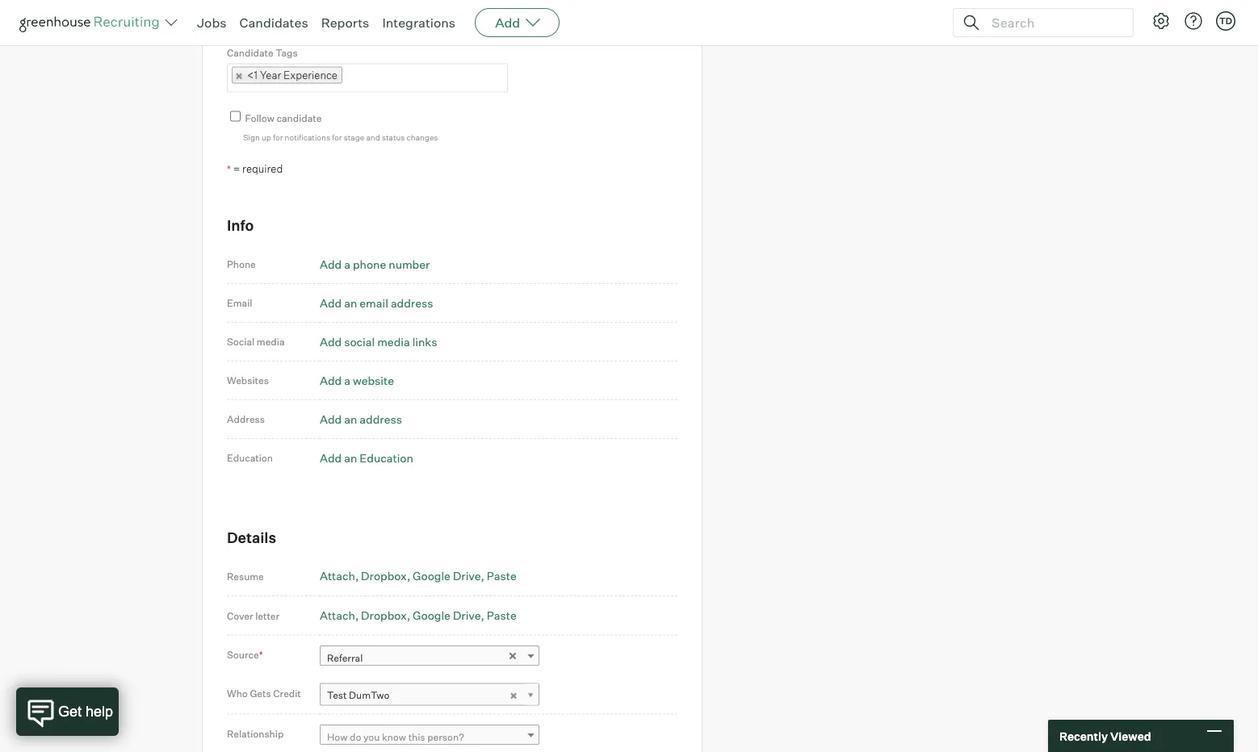 Task type: vqa. For each thing, say whether or not it's contained in the screenshot.
Attach
yes



Task type: describe. For each thing, give the bounding box(es) containing it.
attach for cover letter
[[320, 609, 355, 623]]

google drive link for cover letter
[[413, 609, 485, 623]]

social media
[[227, 336, 285, 348]]

test
[[327, 690, 347, 702]]

candidates link
[[240, 15, 308, 31]]

candidate
[[227, 47, 274, 59]]

dumtwo
[[349, 690, 390, 702]]

add a phone number
[[320, 257, 430, 271]]

candidate
[[277, 112, 322, 124]]

phone
[[227, 258, 256, 271]]

add for add an address
[[320, 412, 342, 426]]

add an email address link
[[320, 296, 433, 310]]

a for phone
[[344, 257, 351, 271]]

credit
[[273, 688, 301, 700]]

how
[[327, 732, 348, 744]]

Search text field
[[988, 11, 1119, 34]]

Follow candidate checkbox
[[230, 111, 241, 121]]

<1
[[247, 68, 258, 81]]

notifications
[[285, 132, 330, 142]]

td button
[[1217, 11, 1236, 31]]

candidate tags
[[227, 47, 298, 59]]

an for email
[[344, 296, 357, 310]]

integrations link
[[382, 15, 456, 31]]

info
[[227, 216, 254, 235]]

Notes text field
[[227, 0, 510, 29]]

reports
[[321, 15, 369, 31]]

dropbox link for resume
[[361, 570, 411, 584]]

paste link for resume
[[487, 570, 517, 584]]

=
[[233, 162, 240, 175]]

stage
[[344, 132, 365, 142]]

add for add a website
[[320, 374, 342, 388]]

an for education
[[344, 451, 357, 465]]

status
[[382, 132, 405, 142]]

google drive link for resume
[[413, 570, 485, 584]]

<1 year experience
[[247, 68, 338, 81]]

td button
[[1213, 8, 1239, 34]]

add for add an email address
[[320, 296, 342, 310]]

do
[[350, 732, 361, 744]]

paste link for cover letter
[[487, 609, 517, 623]]

who gets credit
[[227, 688, 301, 700]]

add for add
[[495, 15, 520, 31]]

add an education link
[[320, 451, 413, 465]]

person?
[[427, 732, 464, 744]]

attach dropbox google drive paste for cover letter
[[320, 609, 517, 623]]

0 horizontal spatial media
[[257, 336, 285, 348]]

social
[[227, 336, 255, 348]]

add a website
[[320, 374, 394, 388]]

paste for cover letter
[[487, 609, 517, 623]]

add social media links
[[320, 335, 437, 349]]

sign
[[243, 132, 260, 142]]

details
[[227, 529, 276, 547]]

this
[[408, 732, 425, 744]]

required
[[242, 162, 283, 175]]

follow candidate
[[245, 112, 322, 124]]

add for add social media links
[[320, 335, 342, 349]]

resume
[[227, 571, 264, 583]]

cover
[[227, 610, 253, 622]]

changes
[[407, 132, 438, 142]]

sign up for notifications for stage and status changes
[[243, 132, 438, 142]]

test dumtwo link
[[320, 684, 540, 707]]

greenhouse recruiting image
[[19, 13, 165, 32]]

and
[[366, 132, 380, 142]]

add button
[[475, 8, 560, 37]]

dropbox for resume
[[361, 570, 407, 584]]

jobs
[[197, 15, 227, 31]]

attach dropbox google drive paste for resume
[[320, 570, 517, 584]]

1 horizontal spatial *
[[259, 649, 263, 661]]

referral
[[327, 652, 363, 665]]

1 horizontal spatial education
[[360, 451, 413, 465]]

phone
[[353, 257, 386, 271]]

drive for cover letter
[[453, 609, 481, 623]]

recently viewed
[[1060, 730, 1152, 744]]

add an address
[[320, 412, 402, 426]]

year
[[260, 68, 281, 81]]

drive for resume
[[453, 570, 481, 584]]

candidates
[[240, 15, 308, 31]]

2 for from the left
[[332, 132, 342, 142]]

relationship
[[227, 729, 284, 741]]

* inside * = required
[[227, 163, 231, 175]]

0 horizontal spatial education
[[227, 452, 273, 464]]

recently
[[1060, 730, 1108, 744]]



Task type: locate. For each thing, give the bounding box(es) containing it.
2 attach link from the top
[[320, 609, 359, 623]]

add a website link
[[320, 374, 394, 388]]

add an email address
[[320, 296, 433, 310]]

0 vertical spatial attach dropbox google drive paste
[[320, 570, 517, 584]]

1 vertical spatial paste
[[487, 609, 517, 623]]

an left the email at the left top
[[344, 296, 357, 310]]

add for add an education
[[320, 451, 342, 465]]

an down add a website
[[344, 412, 357, 426]]

None text field
[[342, 65, 359, 91]]

know
[[382, 732, 406, 744]]

1 horizontal spatial for
[[332, 132, 342, 142]]

a left phone
[[344, 257, 351, 271]]

0 vertical spatial attach link
[[320, 570, 359, 584]]

google drive link
[[413, 570, 485, 584], [413, 609, 485, 623]]

0 vertical spatial paste link
[[487, 570, 517, 584]]

referral link
[[320, 646, 540, 670]]

2 an from the top
[[344, 412, 357, 426]]

2 dropbox link from the top
[[361, 609, 411, 623]]

add
[[495, 15, 520, 31], [320, 257, 342, 271], [320, 296, 342, 310], [320, 335, 342, 349], [320, 374, 342, 388], [320, 412, 342, 426], [320, 451, 342, 465]]

2 vertical spatial an
[[344, 451, 357, 465]]

tags
[[276, 47, 298, 59]]

1 vertical spatial address
[[360, 412, 402, 426]]

attach dropbox google drive paste
[[320, 570, 517, 584], [320, 609, 517, 623]]

add a phone number link
[[320, 257, 430, 271]]

0 vertical spatial address
[[391, 296, 433, 310]]

an for address
[[344, 412, 357, 426]]

0 vertical spatial drive
[[453, 570, 481, 584]]

education
[[360, 451, 413, 465], [227, 452, 273, 464]]

1 paste link from the top
[[487, 570, 517, 584]]

1 an from the top
[[344, 296, 357, 310]]

2 dropbox from the top
[[361, 609, 407, 623]]

google for resume
[[413, 570, 451, 584]]

address
[[391, 296, 433, 310], [360, 412, 402, 426]]

a for website
[[344, 374, 351, 388]]

a left website on the left
[[344, 374, 351, 388]]

education down add an address link
[[360, 451, 413, 465]]

attach
[[320, 570, 355, 584], [320, 609, 355, 623]]

2 attach dropbox google drive paste from the top
[[320, 609, 517, 623]]

0 vertical spatial google
[[413, 570, 451, 584]]

website
[[353, 374, 394, 388]]

media right social
[[257, 336, 285, 348]]

experience
[[284, 68, 338, 81]]

media left the links
[[377, 335, 410, 349]]

1 vertical spatial *
[[259, 649, 263, 661]]

source
[[227, 649, 259, 661]]

reports link
[[321, 15, 369, 31]]

for right 'up'
[[273, 132, 283, 142]]

social
[[344, 335, 375, 349]]

1 attach from the top
[[320, 570, 355, 584]]

number
[[389, 257, 430, 271]]

add inside add popup button
[[495, 15, 520, 31]]

attach link
[[320, 570, 359, 584], [320, 609, 359, 623]]

dropbox for cover letter
[[361, 609, 407, 623]]

0 horizontal spatial for
[[273, 132, 283, 142]]

* left =
[[227, 163, 231, 175]]

google for cover letter
[[413, 609, 451, 623]]

1 vertical spatial attach link
[[320, 609, 359, 623]]

1 horizontal spatial media
[[377, 335, 410, 349]]

who
[[227, 688, 248, 700]]

1 dropbox link from the top
[[361, 570, 411, 584]]

0 vertical spatial a
[[344, 257, 351, 271]]

2 a from the top
[[344, 374, 351, 388]]

an
[[344, 296, 357, 310], [344, 412, 357, 426], [344, 451, 357, 465]]

how do you know this person?
[[327, 732, 464, 744]]

1 vertical spatial drive
[[453, 609, 481, 623]]

education down address
[[227, 452, 273, 464]]

drive
[[453, 570, 481, 584], [453, 609, 481, 623]]

1 drive from the top
[[453, 570, 481, 584]]

1 dropbox from the top
[[361, 570, 407, 584]]

cover letter
[[227, 610, 280, 622]]

1 vertical spatial a
[[344, 374, 351, 388]]

for left stage
[[332, 132, 342, 142]]

for
[[273, 132, 283, 142], [332, 132, 342, 142]]

media
[[377, 335, 410, 349], [257, 336, 285, 348]]

1 vertical spatial attach
[[320, 609, 355, 623]]

add social media links link
[[320, 335, 437, 349]]

1 vertical spatial an
[[344, 412, 357, 426]]

dropbox
[[361, 570, 407, 584], [361, 609, 407, 623]]

source *
[[227, 649, 263, 661]]

add an address link
[[320, 412, 402, 426]]

a
[[344, 257, 351, 271], [344, 374, 351, 388]]

0 vertical spatial an
[[344, 296, 357, 310]]

add for add a phone number
[[320, 257, 342, 271]]

1 for from the left
[[273, 132, 283, 142]]

2 paste from the top
[[487, 609, 517, 623]]

1 vertical spatial attach dropbox google drive paste
[[320, 609, 517, 623]]

1 attach link from the top
[[320, 570, 359, 584]]

address down website on the left
[[360, 412, 402, 426]]

google
[[413, 570, 451, 584], [413, 609, 451, 623]]

1 google from the top
[[413, 570, 451, 584]]

1 vertical spatial dropbox link
[[361, 609, 411, 623]]

1 vertical spatial paste link
[[487, 609, 517, 623]]

dropbox link
[[361, 570, 411, 584], [361, 609, 411, 623]]

up
[[262, 132, 271, 142]]

follow
[[245, 112, 275, 124]]

0 vertical spatial dropbox link
[[361, 570, 411, 584]]

attach for resume
[[320, 570, 355, 584]]

how do you know this person? link
[[320, 726, 540, 749]]

paste for resume
[[487, 570, 517, 584]]

paste link
[[487, 570, 517, 584], [487, 609, 517, 623]]

attach link for cover letter
[[320, 609, 359, 623]]

gets
[[250, 688, 271, 700]]

2 drive from the top
[[453, 609, 481, 623]]

td
[[1220, 15, 1233, 26]]

0 vertical spatial attach
[[320, 570, 355, 584]]

2 google drive link from the top
[[413, 609, 485, 623]]

jobs link
[[197, 15, 227, 31]]

1 vertical spatial google drive link
[[413, 609, 485, 623]]

* up gets
[[259, 649, 263, 661]]

viewed
[[1111, 730, 1152, 744]]

1 google drive link from the top
[[413, 570, 485, 584]]

paste
[[487, 570, 517, 584], [487, 609, 517, 623]]

0 horizontal spatial *
[[227, 163, 231, 175]]

1 vertical spatial dropbox
[[361, 609, 407, 623]]

2 google from the top
[[413, 609, 451, 623]]

you
[[364, 732, 380, 744]]

letter
[[255, 610, 280, 622]]

address
[[227, 414, 265, 426]]

1 a from the top
[[344, 257, 351, 271]]

1 attach dropbox google drive paste from the top
[[320, 570, 517, 584]]

1 vertical spatial google
[[413, 609, 451, 623]]

2 attach from the top
[[320, 609, 355, 623]]

configure image
[[1152, 11, 1171, 31]]

0 vertical spatial dropbox
[[361, 570, 407, 584]]

integrations
[[382, 15, 456, 31]]

test dumtwo
[[327, 690, 390, 702]]

3 an from the top
[[344, 451, 357, 465]]

an down add an address link
[[344, 451, 357, 465]]

0 vertical spatial google drive link
[[413, 570, 485, 584]]

0 vertical spatial *
[[227, 163, 231, 175]]

add an education
[[320, 451, 413, 465]]

*
[[227, 163, 231, 175], [259, 649, 263, 661]]

2 paste link from the top
[[487, 609, 517, 623]]

websites
[[227, 375, 269, 387]]

links
[[413, 335, 437, 349]]

0 vertical spatial paste
[[487, 570, 517, 584]]

dropbox link for cover letter
[[361, 609, 411, 623]]

attach link for resume
[[320, 570, 359, 584]]

address right the email at the left top
[[391, 296, 433, 310]]

email
[[227, 297, 252, 309]]

* = required
[[227, 162, 283, 175]]

1 paste from the top
[[487, 570, 517, 584]]

email
[[360, 296, 388, 310]]



